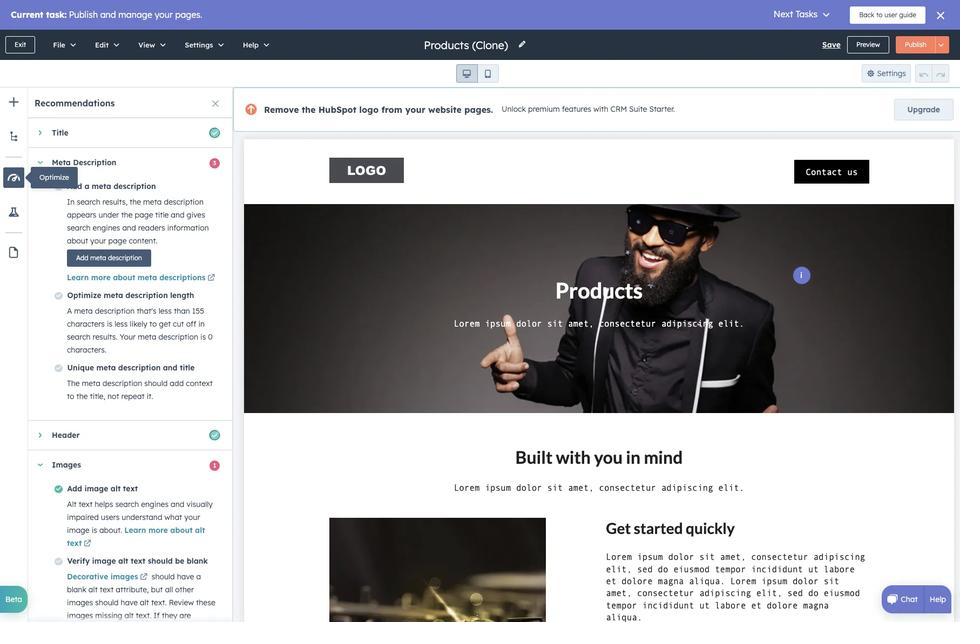 Task type: locate. For each thing, give the bounding box(es) containing it.
image up helps
[[85, 484, 108, 494]]

caret image
[[39, 130, 41, 136], [37, 161, 43, 164]]

link opens in a new window image inside learn more about alt text "link"
[[84, 540, 91, 549]]

optimize up a
[[67, 291, 101, 300]]

1 horizontal spatial more
[[149, 526, 168, 536]]

0 vertical spatial image
[[85, 484, 108, 494]]

to left get
[[150, 319, 157, 329]]

1 vertical spatial settings button
[[862, 64, 912, 83]]

hubspot
[[319, 104, 357, 115]]

search down the appears at the left of page
[[67, 223, 91, 233]]

engines
[[93, 223, 120, 233], [141, 500, 169, 510]]

starter.
[[650, 104, 676, 114]]

1 vertical spatial to
[[67, 392, 74, 402]]

is
[[107, 319, 113, 329], [201, 332, 206, 342], [92, 526, 97, 536]]

your right from
[[406, 104, 426, 115]]

meta up characters
[[74, 306, 93, 316]]

caret image
[[39, 432, 41, 439], [37, 464, 43, 467]]

is up results.
[[107, 319, 113, 329]]

beta button
[[0, 586, 28, 613]]

0 vertical spatial your
[[406, 104, 426, 115]]

your inside alt text helps search engines and visually impaired users understand what your image is about.
[[184, 513, 200, 523]]

0 vertical spatial page
[[135, 210, 153, 220]]

engines down under
[[93, 223, 120, 233]]

1 horizontal spatial about
[[113, 273, 135, 283]]

0 vertical spatial alt
[[111, 484, 121, 494]]

about
[[67, 236, 88, 246], [113, 273, 135, 283], [170, 526, 193, 536]]

pages.
[[465, 104, 493, 115]]

0 horizontal spatial settings button
[[174, 30, 232, 60]]

caret image left images
[[37, 464, 43, 467]]

caret image inside images dropdown button
[[37, 464, 43, 467]]

add for add meta description
[[76, 254, 88, 262]]

text up verify
[[67, 539, 82, 549]]

learn down understand
[[124, 526, 146, 536]]

meta right a
[[92, 182, 111, 191]]

text up impaired
[[79, 500, 93, 510]]

settings button
[[174, 30, 232, 60], [862, 64, 912, 83]]

1 vertical spatial help
[[930, 595, 947, 605]]

meta
[[52, 158, 71, 168]]

should left be on the left
[[148, 557, 173, 566]]

search up understand
[[115, 500, 139, 510]]

0 vertical spatial to
[[150, 319, 157, 329]]

to
[[150, 319, 157, 329], [67, 392, 74, 402]]

2 vertical spatial about
[[170, 526, 193, 536]]

unique
[[67, 363, 94, 373]]

1 vertical spatial learn
[[124, 526, 146, 536]]

preview
[[857, 41, 881, 49]]

help
[[243, 41, 259, 49], [930, 595, 947, 605]]

learn up a
[[67, 273, 89, 283]]

the inside the meta description should add context to the title, not repeat it.
[[76, 392, 88, 402]]

under
[[99, 210, 119, 220]]

image up decorative images
[[92, 557, 116, 566]]

2 horizontal spatial about
[[170, 526, 193, 536]]

meta up the readers
[[143, 197, 162, 207]]

caret image for images
[[37, 464, 43, 467]]

and up "add"
[[163, 363, 178, 373]]

about up optimize meta description length
[[113, 273, 135, 283]]

website
[[429, 104, 462, 115]]

description up that's
[[126, 291, 168, 300]]

1 horizontal spatial page
[[135, 210, 153, 220]]

alt up helps
[[111, 484, 121, 494]]

1 vertical spatial caret image
[[37, 161, 43, 164]]

0 vertical spatial engines
[[93, 223, 120, 233]]

2 vertical spatial add
[[67, 484, 82, 494]]

1 horizontal spatial is
[[107, 319, 113, 329]]

a meta description that's less than 155 characters is less likely to get cut off in search results. your meta description is 0 characters.
[[67, 306, 213, 355]]

meta
[[92, 182, 111, 191], [143, 197, 162, 207], [90, 254, 106, 262], [138, 273, 157, 283], [104, 291, 123, 300], [74, 306, 93, 316], [138, 332, 157, 342], [96, 363, 116, 373], [82, 379, 100, 389]]

title up the readers
[[155, 210, 169, 220]]

1 vertical spatial more
[[149, 526, 168, 536]]

more
[[91, 273, 111, 283], [149, 526, 168, 536]]

1 vertical spatial optimize
[[67, 291, 101, 300]]

meta inside button
[[90, 254, 106, 262]]

header button
[[28, 421, 222, 450]]

get
[[159, 319, 171, 329]]

0 vertical spatial more
[[91, 273, 111, 283]]

optimize down "meta"
[[39, 173, 69, 182]]

None field
[[423, 38, 512, 52]]

to inside the meta description should add context to the title, not repeat it.
[[67, 392, 74, 402]]

0 horizontal spatial about
[[67, 236, 88, 246]]

about inside in search results, the meta description appears under the page title and gives search engines and readers information about your page content.
[[67, 236, 88, 246]]

upgrade
[[908, 105, 941, 115]]

text
[[123, 484, 138, 494], [79, 500, 93, 510], [67, 539, 82, 549], [131, 557, 146, 566]]

about down the appears at the left of page
[[67, 236, 88, 246]]

1 vertical spatial your
[[90, 236, 106, 246]]

unlock
[[502, 104, 526, 114]]

more down add meta description button
[[91, 273, 111, 283]]

add inside button
[[76, 254, 88, 262]]

gives
[[187, 210, 205, 220]]

description up the meta description should add context to the title, not repeat it.
[[118, 363, 161, 373]]

learn inside learn more about alt text
[[124, 526, 146, 536]]

0 vertical spatial is
[[107, 319, 113, 329]]

image down impaired
[[67, 526, 90, 536]]

0 horizontal spatial to
[[67, 392, 74, 402]]

1 horizontal spatial title
[[180, 363, 195, 373]]

alt inside learn more about alt text
[[195, 526, 205, 536]]

a
[[85, 182, 89, 191]]

caret image left title
[[39, 130, 41, 136]]

meta up title,
[[82, 379, 100, 389]]

logo
[[360, 104, 379, 115]]

suite
[[630, 104, 648, 114]]

0 horizontal spatial group
[[456, 64, 499, 83]]

0 vertical spatial optimize
[[39, 173, 69, 182]]

search down characters
[[67, 332, 91, 342]]

caret image left header
[[39, 432, 41, 439]]

1 vertical spatial alt
[[195, 526, 205, 536]]

with
[[594, 104, 609, 114]]

0 vertical spatial title
[[155, 210, 169, 220]]

meta inside in search results, the meta description appears under the page title and gives search engines and readers information about your page content.
[[143, 197, 162, 207]]

alt
[[67, 500, 77, 510]]

search inside alt text helps search engines and visually impaired users understand what your image is about.
[[115, 500, 139, 510]]

should
[[144, 379, 168, 389], [148, 557, 173, 566]]

1 horizontal spatial group
[[916, 64, 950, 83]]

1 vertical spatial engines
[[141, 500, 169, 510]]

about inside learn more about alt text
[[170, 526, 193, 536]]

text inside learn more about alt text
[[67, 539, 82, 549]]

1 vertical spatial add
[[76, 254, 88, 262]]

the left title,
[[76, 392, 88, 402]]

1 vertical spatial about
[[113, 273, 135, 283]]

0 vertical spatial add
[[67, 182, 82, 191]]

about down what
[[170, 526, 193, 536]]

0 horizontal spatial help
[[243, 41, 259, 49]]

settings right view button
[[185, 41, 213, 49]]

2 vertical spatial your
[[184, 513, 200, 523]]

link opens in a new window image inside learn more about alt text "link"
[[84, 540, 91, 549]]

descriptions
[[160, 273, 206, 283]]

0 vertical spatial should
[[144, 379, 168, 389]]

2 vertical spatial is
[[92, 526, 97, 536]]

image
[[85, 484, 108, 494], [67, 526, 90, 536], [92, 557, 116, 566]]

0 vertical spatial help
[[243, 41, 259, 49]]

meta up learn more about meta descriptions on the left of the page
[[90, 254, 106, 262]]

1 horizontal spatial engines
[[141, 500, 169, 510]]

1 horizontal spatial your
[[184, 513, 200, 523]]

verify
[[67, 557, 90, 566]]

that's
[[137, 306, 157, 316]]

the right remove
[[302, 104, 316, 115]]

more down what
[[149, 526, 168, 536]]

should up it.
[[144, 379, 168, 389]]

0 vertical spatial caret image
[[39, 130, 41, 136]]

caret image for meta description
[[37, 161, 43, 164]]

add meta description
[[76, 254, 142, 262]]

2 vertical spatial image
[[92, 557, 116, 566]]

alt for add image alt text
[[111, 484, 121, 494]]

description down the cut on the bottom left of page
[[159, 332, 198, 342]]

1 horizontal spatial learn
[[124, 526, 146, 536]]

your up add meta description
[[90, 236, 106, 246]]

the down the results, on the left of the page
[[121, 210, 133, 220]]

your
[[406, 104, 426, 115], [90, 236, 106, 246], [184, 513, 200, 523]]

1 vertical spatial caret image
[[37, 464, 43, 467]]

verify image alt text should be blank
[[67, 557, 208, 566]]

alt down visually
[[195, 526, 205, 536]]

less up get
[[159, 306, 172, 316]]

group down publish group
[[916, 64, 950, 83]]

0 horizontal spatial is
[[92, 526, 97, 536]]

settings
[[185, 41, 213, 49], [878, 69, 907, 78]]

link opens in a new window image for learn more about alt text
[[84, 540, 91, 549]]

description inside the meta description should add context to the title, not repeat it.
[[103, 379, 142, 389]]

1 horizontal spatial to
[[150, 319, 157, 329]]

0 horizontal spatial engines
[[93, 223, 120, 233]]

1 vertical spatial page
[[108, 236, 127, 246]]

is left 0
[[201, 332, 206, 342]]

description up gives
[[164, 197, 204, 207]]

the
[[302, 104, 316, 115], [130, 197, 141, 207], [121, 210, 133, 220], [76, 392, 88, 402]]

page up add meta description
[[108, 236, 127, 246]]

less up your
[[115, 319, 128, 329]]

2 vertical spatial alt
[[118, 557, 128, 566]]

engines up understand
[[141, 500, 169, 510]]

add down the appears at the left of page
[[76, 254, 88, 262]]

0 vertical spatial about
[[67, 236, 88, 246]]

in
[[67, 197, 75, 207]]

image for verify
[[92, 557, 116, 566]]

add
[[170, 379, 184, 389]]

title
[[155, 210, 169, 220], [180, 363, 195, 373]]

images
[[111, 572, 138, 582]]

your inside in search results, the meta description appears under the page title and gives search engines and readers information about your page content.
[[90, 236, 106, 246]]

0 vertical spatial less
[[159, 306, 172, 316]]

0 vertical spatial learn
[[67, 273, 89, 283]]

0 horizontal spatial learn
[[67, 273, 89, 283]]

the right the results, on the left of the page
[[130, 197, 141, 207]]

0 vertical spatial settings
[[185, 41, 213, 49]]

group up pages.
[[456, 64, 499, 83]]

1 horizontal spatial settings
[[878, 69, 907, 78]]

0 horizontal spatial your
[[90, 236, 106, 246]]

is left 'about.'
[[92, 526, 97, 536]]

learn for learn more about meta descriptions
[[67, 273, 89, 283]]

description up not in the bottom left of the page
[[103, 379, 142, 389]]

title up "add"
[[180, 363, 195, 373]]

alt up images
[[118, 557, 128, 566]]

page
[[135, 210, 153, 220], [108, 236, 127, 246]]

page up the readers
[[135, 210, 153, 220]]

in search results, the meta description appears under the page title and gives search engines and readers information about your page content.
[[67, 197, 209, 246]]

caret image left "meta"
[[37, 161, 43, 164]]

caret image inside the title dropdown button
[[39, 130, 41, 136]]

1 group from the left
[[456, 64, 499, 83]]

description up learn more about meta descriptions on the left of the page
[[108, 254, 142, 262]]

0 horizontal spatial more
[[91, 273, 111, 283]]

link opens in a new window image
[[208, 275, 215, 283], [208, 275, 215, 283], [84, 540, 91, 549]]

and up what
[[171, 500, 185, 510]]

less
[[159, 306, 172, 316], [115, 319, 128, 329]]

description
[[114, 182, 156, 191], [164, 197, 204, 207], [108, 254, 142, 262], [126, 291, 168, 300], [95, 306, 135, 316], [159, 332, 198, 342], [118, 363, 161, 373], [103, 379, 142, 389]]

appears
[[67, 210, 97, 220]]

add meta description button
[[67, 250, 151, 267]]

caret image inside header dropdown button
[[39, 432, 41, 439]]

0 horizontal spatial title
[[155, 210, 169, 220]]

save button
[[823, 38, 841, 51]]

upgrade link
[[895, 99, 954, 121]]

group
[[456, 64, 499, 83], [916, 64, 950, 83]]

settings down preview button
[[878, 69, 907, 78]]

0 vertical spatial caret image
[[39, 432, 41, 439]]

your down visually
[[184, 513, 200, 523]]

link opens in a new window image
[[84, 540, 91, 549], [140, 574, 148, 582], [140, 574, 148, 582]]

more inside learn more about alt text
[[149, 526, 168, 536]]

search
[[77, 197, 100, 207], [67, 223, 91, 233], [67, 332, 91, 342], [115, 500, 139, 510]]

1 vertical spatial title
[[180, 363, 195, 373]]

add up alt
[[67, 484, 82, 494]]

link opens in a new window image for learn more about alt text
[[84, 540, 91, 549]]

1 vertical spatial image
[[67, 526, 90, 536]]

to down the
[[67, 392, 74, 402]]

add
[[67, 182, 82, 191], [76, 254, 88, 262], [67, 484, 82, 494]]

caret image inside "meta description" dropdown button
[[37, 161, 43, 164]]

1 vertical spatial is
[[201, 332, 206, 342]]

1 vertical spatial less
[[115, 319, 128, 329]]

add left a
[[67, 182, 82, 191]]

optimize
[[39, 173, 69, 182], [67, 291, 101, 300]]

optimize for optimize meta description length
[[67, 291, 101, 300]]



Task type: describe. For each thing, give the bounding box(es) containing it.
help inside button
[[243, 41, 259, 49]]

more for meta
[[91, 273, 111, 283]]

users
[[101, 513, 120, 523]]

learn for learn more about alt text
[[124, 526, 146, 536]]

description
[[73, 158, 116, 168]]

header
[[52, 431, 80, 440]]

results.
[[93, 332, 118, 342]]

beta
[[5, 595, 22, 605]]

in
[[199, 319, 205, 329]]

title inside in search results, the meta description appears under the page title and gives search engines and readers information about your page content.
[[155, 210, 169, 220]]

2 group from the left
[[916, 64, 950, 83]]

0 horizontal spatial less
[[115, 319, 128, 329]]

length
[[170, 291, 194, 300]]

and up information
[[171, 210, 185, 220]]

meta down learn more about meta descriptions on the left of the page
[[104, 291, 123, 300]]

preview button
[[848, 36, 890, 54]]

add for add image alt text
[[67, 484, 82, 494]]

file button
[[42, 30, 84, 60]]

description inside in search results, the meta description appears under the page title and gives search engines and readers information about your page content.
[[164, 197, 204, 207]]

unique meta description and title
[[67, 363, 195, 373]]

description inside button
[[108, 254, 142, 262]]

2 horizontal spatial is
[[201, 332, 206, 342]]

what
[[165, 513, 182, 523]]

caret image for header
[[39, 432, 41, 439]]

1 horizontal spatial help
[[930, 595, 947, 605]]

engines inside alt text helps search engines and visually impaired users understand what your image is about.
[[141, 500, 169, 510]]

remove the hubspot logo from your website pages.
[[264, 104, 493, 115]]

close image
[[212, 101, 219, 107]]

155
[[192, 306, 204, 316]]

title,
[[90, 392, 105, 402]]

learn more about alt text
[[67, 526, 205, 549]]

the meta description should add context to the title, not repeat it.
[[67, 379, 213, 402]]

alt for verify image alt text should be blank
[[118, 557, 128, 566]]

1 vertical spatial settings
[[878, 69, 907, 78]]

file
[[53, 41, 65, 49]]

text down images dropdown button
[[123, 484, 138, 494]]

meta up optimize meta description length
[[138, 273, 157, 283]]

and up content.
[[122, 223, 136, 233]]

title button
[[28, 118, 222, 148]]

characters.
[[67, 345, 107, 355]]

from
[[382, 104, 403, 115]]

recommendations
[[35, 98, 115, 109]]

understand
[[122, 513, 162, 523]]

publish button
[[896, 36, 937, 54]]

information
[[167, 223, 209, 233]]

search inside a meta description that's less than 155 characters is less likely to get cut off in search results. your meta description is 0 characters.
[[67, 332, 91, 342]]

more for alt
[[149, 526, 168, 536]]

features
[[562, 104, 592, 114]]

alt text helps search engines and visually impaired users understand what your image is about.
[[67, 500, 213, 536]]

your
[[120, 332, 136, 342]]

not
[[107, 392, 119, 402]]

exit
[[15, 41, 26, 49]]

is inside alt text helps search engines and visually impaired users understand what your image is about.
[[92, 526, 97, 536]]

meta right unique
[[96, 363, 116, 373]]

0 horizontal spatial settings
[[185, 41, 213, 49]]

off
[[186, 319, 196, 329]]

repeat
[[121, 392, 145, 402]]

and inside alt text helps search engines and visually impaired users understand what your image is about.
[[171, 500, 185, 510]]

likely
[[130, 319, 147, 329]]

chat
[[902, 595, 919, 605]]

readers
[[138, 223, 165, 233]]

image inside alt text helps search engines and visually impaired users understand what your image is about.
[[67, 526, 90, 536]]

about for learn more about alt text
[[170, 526, 193, 536]]

add image alt text
[[67, 484, 138, 494]]

results,
[[103, 197, 128, 207]]

remove
[[264, 104, 299, 115]]

images
[[52, 460, 81, 470]]

add for add a meta description
[[67, 182, 82, 191]]

publish
[[906, 41, 927, 49]]

link opens in a new window image for decorative images
[[140, 574, 148, 582]]

meta down likely
[[138, 332, 157, 342]]

exit link
[[5, 36, 35, 54]]

edit button
[[84, 30, 127, 60]]

should inside the meta description should add context to the title, not repeat it.
[[144, 379, 168, 389]]

unlock premium features with crm suite starter.
[[502, 104, 676, 114]]

help button
[[232, 30, 277, 60]]

context
[[186, 379, 213, 389]]

to inside a meta description that's less than 155 characters is less likely to get cut off in search results. your meta description is 0 characters.
[[150, 319, 157, 329]]

it.
[[147, 392, 153, 402]]

view button
[[127, 30, 174, 60]]

about for learn more about meta descriptions
[[113, 273, 135, 283]]

than
[[174, 306, 190, 316]]

meta inside the meta description should add context to the title, not repeat it.
[[82, 379, 100, 389]]

0 vertical spatial settings button
[[174, 30, 232, 60]]

characters
[[67, 319, 105, 329]]

optimize for optimize
[[39, 173, 69, 182]]

text up images
[[131, 557, 146, 566]]

images button
[[28, 451, 222, 480]]

learn more about meta descriptions
[[67, 273, 206, 283]]

blank
[[187, 557, 208, 566]]

save
[[823, 40, 841, 50]]

search up the appears at the left of page
[[77, 197, 100, 207]]

1 horizontal spatial less
[[159, 306, 172, 316]]

1 horizontal spatial settings button
[[862, 64, 912, 83]]

crm
[[611, 104, 628, 114]]

a
[[67, 306, 72, 316]]

about.
[[99, 526, 122, 536]]

description up the results, on the left of the page
[[114, 182, 156, 191]]

impaired
[[67, 513, 99, 523]]

premium
[[528, 104, 560, 114]]

decorative images link
[[67, 572, 150, 582]]

learn more about alt text link
[[67, 526, 205, 549]]

the
[[67, 379, 80, 389]]

image for add
[[85, 484, 108, 494]]

caret image for title
[[39, 130, 41, 136]]

title
[[52, 128, 68, 138]]

cut
[[173, 319, 184, 329]]

description down optimize meta description length
[[95, 306, 135, 316]]

view
[[138, 41, 155, 49]]

text inside alt text helps search engines and visually impaired users understand what your image is about.
[[79, 500, 93, 510]]

decorative
[[67, 572, 108, 582]]

decorative images
[[67, 572, 138, 582]]

link opens in a new window image for learn more about meta descriptions
[[208, 275, 215, 283]]

visually
[[187, 500, 213, 510]]

engines inside in search results, the meta description appears under the page title and gives search engines and readers information about your page content.
[[93, 223, 120, 233]]

0 horizontal spatial page
[[108, 236, 127, 246]]

edit
[[95, 41, 109, 49]]

learn more about meta descriptions link
[[67, 273, 217, 283]]

helps
[[95, 500, 113, 510]]

publish group
[[896, 36, 950, 54]]

2 horizontal spatial your
[[406, 104, 426, 115]]

be
[[175, 557, 185, 566]]

content.
[[129, 236, 158, 246]]

meta description
[[52, 158, 116, 168]]

1 vertical spatial should
[[148, 557, 173, 566]]

meta description button
[[28, 148, 222, 177]]



Task type: vqa. For each thing, say whether or not it's contained in the screenshot.
To in the The meta description should add context to the title, not repeat it.
yes



